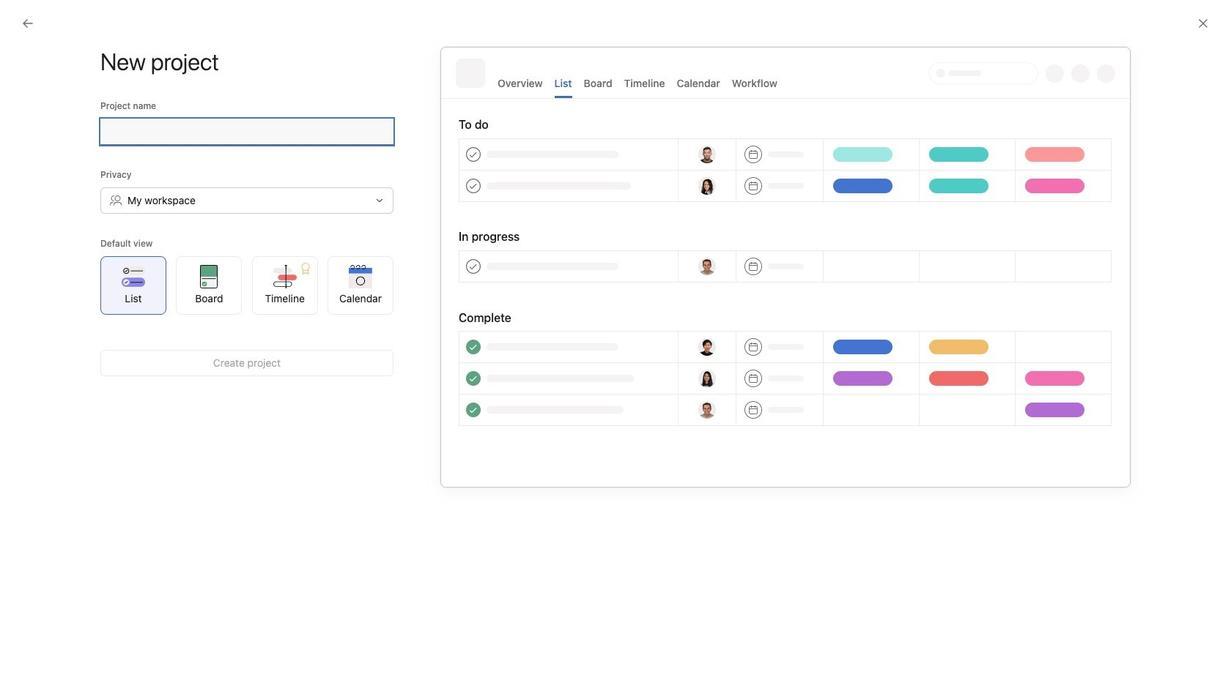 Task type: locate. For each thing, give the bounding box(es) containing it.
hide sidebar image
[[19, 12, 31, 23]]

1 vertical spatial mark complete checkbox
[[274, 339, 291, 356]]

this is a preview of your project image
[[440, 47, 1131, 488]]

1 board image from the top
[[936, 267, 953, 285]]

0 vertical spatial board image
[[936, 267, 953, 285]]

list item
[[722, 254, 921, 298], [259, 308, 692, 334], [259, 334, 692, 361], [259, 361, 692, 387], [259, 387, 692, 413], [259, 413, 692, 440]]

2 mark complete image from the top
[[274, 365, 291, 382]]

0 vertical spatial mark complete checkbox
[[274, 312, 291, 330]]

board image
[[936, 320, 953, 337]]

go back image
[[22, 18, 34, 29]]

mark complete image down mark complete icon
[[274, 365, 291, 382]]

mark complete image up mark complete checkbox at left
[[274, 339, 291, 356]]

mark complete image for first mark complete option from the bottom of the page
[[274, 339, 291, 356]]

0 vertical spatial mark complete image
[[274, 339, 291, 356]]

board image
[[936, 267, 953, 285], [936, 373, 953, 390]]

Mark complete checkbox
[[274, 312, 291, 330], [274, 339, 291, 356]]

board image down board icon
[[936, 373, 953, 390]]

mark complete image
[[274, 339, 291, 356], [274, 365, 291, 382]]

None text field
[[100, 119, 393, 145]]

2 mark complete checkbox from the top
[[274, 339, 291, 356]]

global element
[[0, 36, 176, 124]]

1 vertical spatial board image
[[936, 373, 953, 390]]

projects element
[[0, 309, 176, 432]]

1 mark complete image from the top
[[274, 339, 291, 356]]

1 vertical spatial mark complete image
[[274, 365, 291, 382]]

board image up board icon
[[936, 267, 953, 285]]



Task type: describe. For each thing, give the bounding box(es) containing it.
2 board image from the top
[[936, 373, 953, 390]]

line_and_symbols image
[[737, 373, 754, 390]]

mark complete image
[[274, 312, 291, 330]]

starred element
[[0, 233, 176, 309]]

1 mark complete checkbox from the top
[[274, 312, 291, 330]]

rocket image
[[737, 320, 754, 337]]

close image
[[1197, 18, 1209, 29]]

mark complete image for mark complete checkbox at left
[[274, 365, 291, 382]]

add profile photo image
[[277, 218, 312, 254]]

Mark complete checkbox
[[274, 365, 291, 382]]



Task type: vqa. For each thing, say whether or not it's contained in the screenshot.
TT button associated with FYIs
no



